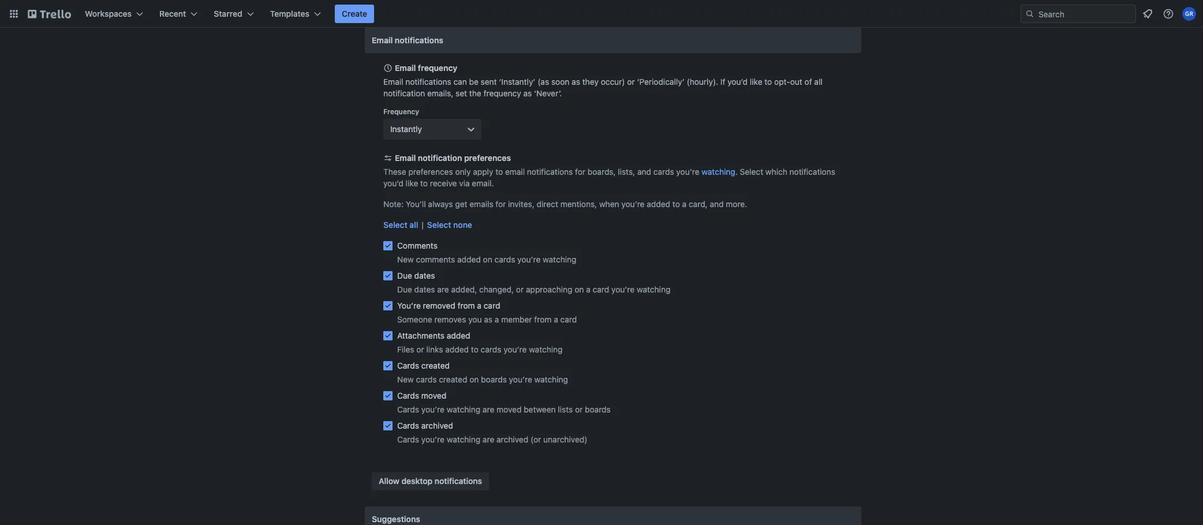 Task type: vqa. For each thing, say whether or not it's contained in the screenshot.
Bob Builder @ bobbuilder40
no



Task type: locate. For each thing, give the bounding box(es) containing it.
0 horizontal spatial like
[[406, 178, 418, 188]]

2 due from the top
[[397, 285, 412, 295]]

frequency inside "email notifications can be sent 'instantly' (as soon as they occur) or 'periodically' (hourly). if you'd like to opt-out of all notification emails, set the frequency as 'never'."
[[484, 88, 521, 98]]

to
[[765, 77, 772, 87], [496, 167, 503, 177], [421, 178, 428, 188], [673, 199, 680, 209], [471, 345, 479, 355]]

new down comments
[[397, 255, 414, 265]]

on for cards
[[483, 255, 493, 265]]

2 vertical spatial are
[[483, 435, 495, 445]]

sent
[[481, 77, 497, 87]]

1 vertical spatial boards
[[585, 405, 611, 415]]

archived down the cards moved
[[422, 421, 453, 431]]

email
[[372, 35, 393, 45], [395, 63, 416, 73], [384, 77, 403, 87], [395, 153, 416, 163]]

1 vertical spatial preferences
[[409, 167, 453, 177]]

created down links
[[422, 361, 450, 371]]

1 vertical spatial dates
[[415, 285, 435, 295]]

2 horizontal spatial select
[[740, 167, 764, 177]]

0 vertical spatial card
[[593, 285, 610, 295]]

for right emails
[[496, 199, 506, 209]]

preferences up receive
[[409, 167, 453, 177]]

you'd right if
[[728, 77, 748, 87]]

all
[[815, 77, 823, 87], [410, 220, 418, 230]]

2 dates from the top
[[415, 285, 435, 295]]

only
[[455, 167, 471, 177]]

from right member at the bottom left of page
[[535, 315, 552, 325]]

1 vertical spatial moved
[[497, 405, 522, 415]]

these preferences only apply to email notifications for boards, lists, and cards you're watching
[[384, 167, 736, 177]]

email up "these"
[[395, 153, 416, 163]]

0 horizontal spatial boards
[[481, 375, 507, 385]]

1 vertical spatial are
[[483, 405, 495, 415]]

on
[[483, 255, 493, 265], [575, 285, 584, 295], [470, 375, 479, 385]]

0 horizontal spatial moved
[[422, 391, 447, 401]]

moved
[[422, 391, 447, 401], [497, 405, 522, 415]]

0 horizontal spatial you'd
[[384, 178, 404, 188]]

1 horizontal spatial all
[[815, 77, 823, 87]]

like down "these"
[[406, 178, 418, 188]]

you're
[[397, 301, 421, 311]]

comments
[[416, 255, 455, 265]]

1 new from the top
[[397, 255, 414, 265]]

notification
[[384, 88, 425, 98], [418, 153, 462, 163]]

0 horizontal spatial frequency
[[418, 63, 458, 73]]

a left member at the bottom left of page
[[495, 315, 499, 325]]

on right approaching
[[575, 285, 584, 295]]

from
[[458, 301, 475, 311], [535, 315, 552, 325]]

0 vertical spatial all
[[815, 77, 823, 87]]

1 vertical spatial all
[[410, 220, 418, 230]]

cards you're watching are moved between lists or boards
[[397, 405, 611, 415]]

boards right lists at left
[[585, 405, 611, 415]]

dates for due dates
[[415, 271, 435, 281]]

dates down due dates
[[415, 285, 435, 295]]

new comments added on cards you're watching
[[397, 255, 577, 265]]

1 horizontal spatial like
[[750, 77, 763, 87]]

0 vertical spatial you'd
[[728, 77, 748, 87]]

1 vertical spatial due
[[397, 285, 412, 295]]

and right card,
[[710, 199, 724, 209]]

new for new comments added on cards you're watching
[[397, 255, 414, 265]]

added down removes
[[447, 331, 470, 341]]

0 vertical spatial dates
[[415, 271, 435, 281]]

1 horizontal spatial archived
[[497, 435, 529, 445]]

select right |
[[427, 220, 451, 230]]

4 cards from the top
[[397, 421, 419, 431]]

as right you
[[484, 315, 493, 325]]

note: you'll always get emails for invites, direct mentions, when you're added to a card, and more.
[[384, 199, 748, 209]]

0 vertical spatial boards
[[481, 375, 507, 385]]

email down "email notifications"
[[395, 63, 416, 73]]

a down approaching
[[554, 315, 558, 325]]

cards
[[397, 361, 419, 371], [397, 391, 419, 401], [397, 405, 419, 415], [397, 421, 419, 431], [397, 435, 419, 445]]

apply
[[473, 167, 494, 177]]

like left opt- on the right top of the page
[[750, 77, 763, 87]]

1 vertical spatial like
[[406, 178, 418, 188]]

1 vertical spatial card
[[484, 301, 500, 311]]

2 new from the top
[[397, 375, 414, 385]]

moved up "cards archived"
[[422, 391, 447, 401]]

you'd inside . select which notifications you'd like to receive via email.
[[384, 178, 404, 188]]

removed
[[423, 301, 456, 311]]

new for new cards created on boards you're watching
[[397, 375, 414, 385]]

3 cards from the top
[[397, 405, 419, 415]]

none
[[454, 220, 472, 230]]

boards up cards you're watching are moved between lists or boards
[[481, 375, 507, 385]]

created down cards created
[[439, 375, 468, 385]]

2 vertical spatial as
[[484, 315, 493, 325]]

2 horizontal spatial card
[[593, 285, 610, 295]]

0 vertical spatial due
[[397, 271, 412, 281]]

starred button
[[207, 5, 261, 23]]

all inside "email notifications can be sent 'instantly' (as soon as they occur) or 'periodically' (hourly). if you'd like to opt-out of all notification emails, set the frequency as 'never'."
[[815, 77, 823, 87]]

1 horizontal spatial select
[[427, 220, 451, 230]]

5 cards from the top
[[397, 435, 419, 445]]

1 vertical spatial on
[[575, 285, 584, 295]]

0 vertical spatial from
[[458, 301, 475, 311]]

0 horizontal spatial on
[[470, 375, 479, 385]]

email for email frequency
[[395, 63, 416, 73]]

emails,
[[427, 88, 454, 98]]

on up changed,
[[483, 255, 493, 265]]

select right .
[[740, 167, 764, 177]]

cards for cards moved
[[397, 391, 419, 401]]

0 vertical spatial archived
[[422, 421, 453, 431]]

you're
[[677, 167, 700, 177], [622, 199, 645, 209], [518, 255, 541, 265], [612, 285, 635, 295], [504, 345, 527, 355], [509, 375, 532, 385], [422, 405, 445, 415], [422, 435, 445, 445]]

email down create button
[[372, 35, 393, 45]]

card right approaching
[[593, 285, 610, 295]]

a right approaching
[[586, 285, 591, 295]]

preferences up 'apply'
[[464, 153, 511, 163]]

as left they on the left
[[572, 77, 580, 87]]

notifications down email frequency
[[406, 77, 452, 87]]

note:
[[384, 199, 404, 209]]

they
[[583, 77, 599, 87]]

notifications
[[395, 35, 444, 45], [406, 77, 452, 87], [527, 167, 573, 177], [790, 167, 836, 177], [435, 477, 482, 486]]

on down files or links added to cards you're watching
[[470, 375, 479, 385]]

are for cards moved
[[483, 405, 495, 415]]

new down cards created
[[397, 375, 414, 385]]

frequency down 'sent'
[[484, 88, 521, 98]]

as down 'instantly'
[[524, 88, 532, 98]]

as
[[572, 77, 580, 87], [524, 88, 532, 98], [484, 315, 493, 325]]

due dates are added, changed, or approaching on a card you're watching
[[397, 285, 671, 295]]

are down cards you're watching are moved between lists or boards
[[483, 435, 495, 445]]

someone
[[397, 315, 432, 325]]

email for email notification preferences
[[395, 153, 416, 163]]

boards
[[481, 375, 507, 385], [585, 405, 611, 415]]

for left boards,
[[575, 167, 586, 177]]

0 vertical spatial notification
[[384, 88, 425, 98]]

1 vertical spatial new
[[397, 375, 414, 385]]

are up removed
[[437, 285, 449, 295]]

2 horizontal spatial as
[[572, 77, 580, 87]]

1 vertical spatial notification
[[418, 153, 462, 163]]

email notifications
[[372, 35, 444, 45]]

dates for due dates are added, changed, or approaching on a card you're watching
[[415, 285, 435, 295]]

instantly
[[390, 124, 422, 134]]

new
[[397, 255, 414, 265], [397, 375, 414, 385]]

to left receive
[[421, 178, 428, 188]]

0 vertical spatial new
[[397, 255, 414, 265]]

1 dates from the top
[[415, 271, 435, 281]]

1 vertical spatial you'd
[[384, 178, 404, 188]]

1 horizontal spatial preferences
[[464, 153, 511, 163]]

0 vertical spatial frequency
[[418, 63, 458, 73]]

.
[[736, 167, 738, 177]]

attachments added
[[397, 331, 470, 341]]

recent button
[[153, 5, 205, 23]]

frequency
[[418, 63, 458, 73], [484, 88, 521, 98]]

0 horizontal spatial as
[[484, 315, 493, 325]]

created
[[422, 361, 450, 371], [439, 375, 468, 385]]

or right 'occur)'
[[627, 77, 635, 87]]

0 horizontal spatial for
[[496, 199, 506, 209]]

'periodically'
[[637, 77, 685, 87]]

or
[[627, 77, 635, 87], [516, 285, 524, 295], [417, 345, 424, 355], [575, 405, 583, 415]]

you'd inside "email notifications can be sent 'instantly' (as soon as they occur) or 'periodically' (hourly). if you'd like to opt-out of all notification emails, set the frequency as 'never'."
[[728, 77, 748, 87]]

to inside "email notifications can be sent 'instantly' (as soon as they occur) or 'periodically' (hourly). if you'd like to opt-out of all notification emails, set the frequency as 'never'."
[[765, 77, 772, 87]]

from down "added,"
[[458, 301, 475, 311]]

on for boards
[[470, 375, 479, 385]]

you'd down "these"
[[384, 178, 404, 188]]

a
[[683, 199, 687, 209], [586, 285, 591, 295], [477, 301, 482, 311], [495, 315, 499, 325], [554, 315, 558, 325]]

notifications right which
[[790, 167, 836, 177]]

via
[[459, 178, 470, 188]]

select inside . select which notifications you'd like to receive via email.
[[740, 167, 764, 177]]

card down approaching
[[561, 315, 577, 325]]

select all button
[[384, 219, 418, 231]]

templates
[[270, 9, 310, 18]]

preferences
[[464, 153, 511, 163], [409, 167, 453, 177]]

select
[[740, 167, 764, 177], [384, 220, 408, 230], [427, 220, 451, 230]]

1 horizontal spatial from
[[535, 315, 552, 325]]

all right of
[[815, 77, 823, 87]]

0 vertical spatial as
[[572, 77, 580, 87]]

cards for cards you're watching are archived (or unarchived)
[[397, 435, 419, 445]]

1 cards from the top
[[397, 361, 419, 371]]

1 horizontal spatial for
[[575, 167, 586, 177]]

due dates
[[397, 271, 435, 281]]

email for email notifications
[[372, 35, 393, 45]]

email for email notifications can be sent 'instantly' (as soon as they occur) or 'periodically' (hourly). if you'd like to opt-out of all notification emails, set the frequency as 'never'.
[[384, 77, 403, 87]]

greg robinson (gregrobinson96) image
[[1183, 7, 1197, 21]]

1 vertical spatial as
[[524, 88, 532, 98]]

opt-
[[775, 77, 791, 87]]

1 horizontal spatial on
[[483, 255, 493, 265]]

1 horizontal spatial you'd
[[728, 77, 748, 87]]

0 horizontal spatial all
[[410, 220, 418, 230]]

occur)
[[601, 77, 625, 87]]

you
[[469, 315, 482, 325]]

and right lists, at the top right
[[638, 167, 652, 177]]

1 horizontal spatial as
[[524, 88, 532, 98]]

all left |
[[410, 220, 418, 230]]

for
[[575, 167, 586, 177], [496, 199, 506, 209]]

0 horizontal spatial and
[[638, 167, 652, 177]]

archived left (or
[[497, 435, 529, 445]]

1 due from the top
[[397, 271, 412, 281]]

cards right lists, at the top right
[[654, 167, 674, 177]]

0 horizontal spatial archived
[[422, 421, 453, 431]]

0 vertical spatial like
[[750, 77, 763, 87]]

watching
[[702, 167, 736, 177], [543, 255, 577, 265], [637, 285, 671, 295], [529, 345, 563, 355], [535, 375, 568, 385], [447, 405, 481, 415], [447, 435, 481, 445]]

to left opt- on the right top of the page
[[765, 77, 772, 87]]

email notifications can be sent 'instantly' (as soon as they occur) or 'periodically' (hourly). if you'd like to opt-out of all notification emails, set the frequency as 'never'.
[[384, 77, 823, 98]]

are up cards you're watching are archived (or unarchived)
[[483, 405, 495, 415]]

added,
[[451, 285, 477, 295]]

frequency
[[384, 107, 419, 116]]

1 horizontal spatial frequency
[[484, 88, 521, 98]]

0 vertical spatial on
[[483, 255, 493, 265]]

2 vertical spatial card
[[561, 315, 577, 325]]

1 horizontal spatial and
[[710, 199, 724, 209]]

1 vertical spatial frequency
[[484, 88, 521, 98]]

email inside "email notifications can be sent 'instantly' (as soon as they occur) or 'periodically' (hourly). if you'd like to opt-out of all notification emails, set the frequency as 'never'."
[[384, 77, 403, 87]]

email.
[[472, 178, 494, 188]]

0 horizontal spatial preferences
[[409, 167, 453, 177]]

dates
[[415, 271, 435, 281], [415, 285, 435, 295]]

or down attachments
[[417, 345, 424, 355]]

or right lists at left
[[575, 405, 583, 415]]

starred
[[214, 9, 242, 18]]

notification up frequency
[[384, 88, 425, 98]]

frequency up emails,
[[418, 63, 458, 73]]

notification inside "email notifications can be sent 'instantly' (as soon as they occur) or 'periodically' (hourly). if you'd like to opt-out of all notification emails, set the frequency as 'never'."
[[384, 88, 425, 98]]

select down note:
[[384, 220, 408, 230]]

cards you're watching are archived (or unarchived)
[[397, 435, 588, 445]]

card up someone removes you as a member from a card
[[484, 301, 500, 311]]

dates down comments
[[415, 271, 435, 281]]

receive
[[430, 178, 457, 188]]

direct
[[537, 199, 559, 209]]

2 cards from the top
[[397, 391, 419, 401]]

like inside "email notifications can be sent 'instantly' (as soon as they occur) or 'periodically' (hourly). if you'd like to opt-out of all notification emails, set the frequency as 'never'."
[[750, 77, 763, 87]]

2 vertical spatial on
[[470, 375, 479, 385]]

email up frequency
[[384, 77, 403, 87]]

you'd
[[728, 77, 748, 87], [384, 178, 404, 188]]

notification up receive
[[418, 153, 462, 163]]

cards up changed,
[[495, 255, 515, 265]]

moved left between
[[497, 405, 522, 415]]

cards
[[654, 167, 674, 177], [495, 255, 515, 265], [481, 345, 502, 355], [416, 375, 437, 385]]



Task type: describe. For each thing, give the bounding box(es) containing it.
can
[[454, 77, 467, 87]]

1 vertical spatial archived
[[497, 435, 529, 445]]

notifications inside "email notifications can be sent 'instantly' (as soon as they occur) or 'periodically' (hourly). if you'd like to opt-out of all notification emails, set the frequency as 'never'."
[[406, 77, 452, 87]]

due for due dates
[[397, 271, 412, 281]]

mentions,
[[561, 199, 597, 209]]

watching link
[[702, 167, 736, 177]]

templates button
[[263, 5, 328, 23]]

out
[[791, 77, 803, 87]]

set
[[456, 88, 467, 98]]

to down you
[[471, 345, 479, 355]]

changed,
[[479, 285, 514, 295]]

0 horizontal spatial card
[[484, 301, 500, 311]]

0 vertical spatial for
[[575, 167, 586, 177]]

card,
[[689, 199, 708, 209]]

these
[[384, 167, 406, 177]]

0 notifications image
[[1141, 7, 1155, 21]]

new cards created on boards you're watching
[[397, 375, 568, 385]]

the
[[470, 88, 482, 98]]

2 horizontal spatial on
[[575, 285, 584, 295]]

comments
[[397, 241, 438, 251]]

notifications up email frequency
[[395, 35, 444, 45]]

due for due dates are added, changed, or approaching on a card you're watching
[[397, 285, 412, 295]]

(or
[[531, 435, 541, 445]]

1 horizontal spatial card
[[561, 315, 577, 325]]

create
[[342, 9, 367, 18]]

1 horizontal spatial boards
[[585, 405, 611, 415]]

added left card,
[[647, 199, 671, 209]]

0 vertical spatial created
[[422, 361, 450, 371]]

lists,
[[618, 167, 635, 177]]

0 horizontal spatial from
[[458, 301, 475, 311]]

allow desktop notifications link
[[372, 472, 489, 491]]

emails
[[470, 199, 494, 209]]

Search field
[[1035, 5, 1136, 23]]

a left card,
[[683, 199, 687, 209]]

1 vertical spatial created
[[439, 375, 468, 385]]

(hourly).
[[687, 77, 719, 87]]

0 vertical spatial moved
[[422, 391, 447, 401]]

unarchived)
[[544, 435, 588, 445]]

cards down someone removes you as a member from a card
[[481, 345, 502, 355]]

more.
[[726, 199, 748, 209]]

cards for cards archived
[[397, 421, 419, 431]]

invites,
[[508, 199, 535, 209]]

desktop
[[402, 477, 433, 486]]

(as
[[538, 77, 549, 87]]

'instantly'
[[499, 77, 536, 87]]

added up "added,"
[[457, 255, 481, 265]]

like inside . select which notifications you'd like to receive via email.
[[406, 178, 418, 188]]

notifications right the desktop
[[435, 477, 482, 486]]

someone removes you as a member from a card
[[397, 315, 577, 325]]

attachments
[[397, 331, 445, 341]]

you'll
[[406, 199, 426, 209]]

0 horizontal spatial select
[[384, 220, 408, 230]]

. select which notifications you'd like to receive via email.
[[384, 167, 836, 188]]

get
[[455, 199, 468, 209]]

recent
[[159, 9, 186, 18]]

create button
[[335, 5, 374, 23]]

removes
[[435, 315, 466, 325]]

to left email
[[496, 167, 503, 177]]

allow
[[379, 477, 400, 486]]

1 vertical spatial and
[[710, 199, 724, 209]]

workspaces
[[85, 9, 132, 18]]

files
[[397, 345, 414, 355]]

when
[[600, 199, 620, 209]]

soon
[[552, 77, 570, 87]]

cards down cards created
[[416, 375, 437, 385]]

cards for cards created
[[397, 361, 419, 371]]

cards moved
[[397, 391, 447, 401]]

be
[[469, 77, 479, 87]]

'never'.
[[534, 88, 562, 98]]

0 vertical spatial and
[[638, 167, 652, 177]]

0 vertical spatial are
[[437, 285, 449, 295]]

email
[[505, 167, 525, 177]]

1 vertical spatial for
[[496, 199, 506, 209]]

|
[[422, 220, 424, 230]]

notifications inside . select which notifications you'd like to receive via email.
[[790, 167, 836, 177]]

cards for cards you're watching are moved between lists or boards
[[397, 405, 419, 415]]

email frequency
[[395, 63, 458, 73]]

you're removed from a card
[[397, 301, 500, 311]]

allow desktop notifications
[[379, 477, 482, 486]]

to left card,
[[673, 199, 680, 209]]

back to home image
[[28, 5, 71, 23]]

or right changed,
[[516, 285, 524, 295]]

primary element
[[0, 0, 1204, 28]]

files or links added to cards you're watching
[[397, 345, 563, 355]]

open information menu image
[[1163, 8, 1175, 20]]

approaching
[[526, 285, 573, 295]]

cards created
[[397, 361, 450, 371]]

workspaces button
[[78, 5, 150, 23]]

email notification preferences
[[395, 153, 511, 163]]

of
[[805, 77, 812, 87]]

between
[[524, 405, 556, 415]]

boards,
[[588, 167, 616, 177]]

added right links
[[446, 345, 469, 355]]

links
[[427, 345, 443, 355]]

select none button
[[427, 219, 472, 231]]

search image
[[1026, 9, 1035, 18]]

select all | select none
[[384, 220, 472, 230]]

are for cards archived
[[483, 435, 495, 445]]

suggestions
[[372, 515, 420, 524]]

cards archived
[[397, 421, 453, 431]]

switch to… image
[[8, 8, 20, 20]]

which
[[766, 167, 788, 177]]

a up you
[[477, 301, 482, 311]]

0 vertical spatial preferences
[[464, 153, 511, 163]]

1 horizontal spatial moved
[[497, 405, 522, 415]]

notifications up 'direct'
[[527, 167, 573, 177]]

or inside "email notifications can be sent 'instantly' (as soon as they occur) or 'periodically' (hourly). if you'd like to opt-out of all notification emails, set the frequency as 'never'."
[[627, 77, 635, 87]]

if
[[721, 77, 726, 87]]

member
[[501, 315, 532, 325]]

always
[[428, 199, 453, 209]]

to inside . select which notifications you'd like to receive via email.
[[421, 178, 428, 188]]

1 vertical spatial from
[[535, 315, 552, 325]]

lists
[[558, 405, 573, 415]]



